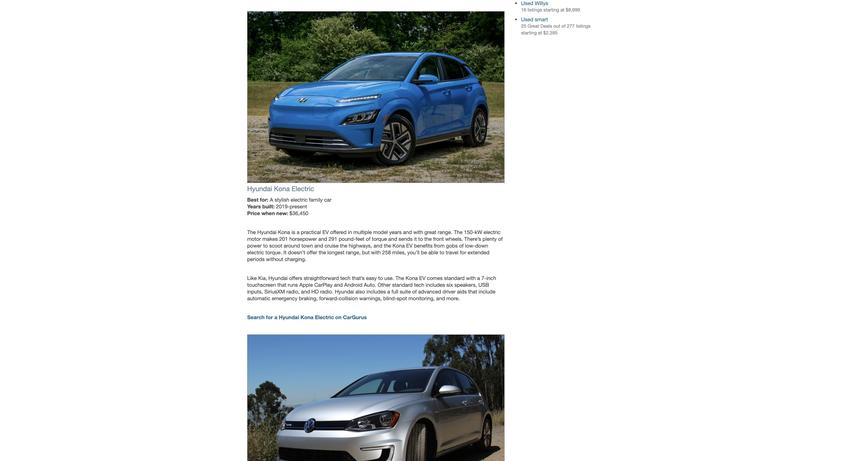 Task type: vqa. For each thing, say whether or not it's contained in the screenshot.
4WD inside the Certified Pre-Owned 2020 Ford F-150 Lariat SuperCrew 4WD
no



Task type: describe. For each thing, give the bounding box(es) containing it.
straightforward
[[304, 275, 339, 282]]

inputs,
[[247, 289, 263, 295]]

travel
[[446, 250, 459, 256]]

to right "it"
[[419, 236, 423, 242]]

usb
[[479, 282, 490, 288]]

present
[[290, 204, 307, 210]]

emergency
[[272, 296, 298, 302]]

2 vertical spatial electric
[[247, 250, 264, 256]]

comes
[[427, 275, 443, 282]]

$2,395
[[544, 30, 558, 35]]

hyundai kona electric
[[247, 185, 314, 193]]

hyundai inside the hyundai kona is a practical ev offered in multiple model years and with great range. the 150-kw electric motor makes 201 horsepower and 291 pound-feet of torque and sends it to the front wheels. there's plenty of power to scoot around town and cruise the highways, and the kona ev benefits from gobs of low-down electric torque. it doesn't offer the longest range, but with 258 miles, you'll be able to travel for extended periods without charging.
[[258, 229, 277, 235]]

easy
[[366, 275, 377, 282]]

like kia, hyundai offers straightforward tech that's easy to use. the kona ev comes standard with a 7-inch touchscreen that runs apple carplay and android auto. other standard tech includes six speakers, usb inputs, siriusxm radio, and hd radio. hyundai also includes a full suite of advanced driver aids that include automatic emergency braking, forward-collision warnings, blind-spot monitoring, and more.
[[247, 275, 497, 302]]

extended
[[468, 250, 490, 256]]

suite
[[400, 289, 411, 295]]

25
[[522, 23, 527, 29]]

makes
[[263, 236, 278, 242]]

siriusxm
[[265, 289, 285, 295]]

deals
[[541, 23, 553, 29]]

gobs
[[446, 243, 458, 249]]

1 horizontal spatial starting
[[544, 7, 560, 12]]

advanced
[[419, 289, 442, 295]]

braking,
[[299, 296, 318, 302]]

1 vertical spatial that
[[469, 289, 478, 295]]

201
[[279, 236, 288, 242]]

the hyundai kona is a practical ev offered in multiple model years and with great range. the 150-kw electric motor makes 201 horsepower and 291 pound-feet of torque and sends it to the front wheels. there's plenty of power to scoot around town and cruise the highways, and the kona ev benefits from gobs of low-down electric torque. it doesn't offer the longest range, but with 258 miles, you'll be able to travel for extended periods without charging.
[[247, 229, 503, 263]]

$8,999
[[566, 7, 581, 12]]

there's
[[465, 236, 482, 242]]

in
[[348, 229, 352, 235]]

include
[[479, 289, 496, 295]]

0 vertical spatial listings
[[528, 7, 543, 12]]

kona up stylish
[[274, 185, 290, 193]]

1 vertical spatial includes
[[367, 289, 386, 295]]

torque
[[372, 236, 387, 242]]

a
[[270, 197, 273, 203]]

practical
[[301, 229, 321, 235]]

16
[[522, 7, 527, 12]]

used smart
[[522, 16, 549, 22]]

doesn't
[[288, 250, 306, 256]]

car
[[324, 197, 332, 203]]

kona up miles,
[[393, 243, 405, 249]]

used smart link
[[522, 16, 549, 22]]

it
[[284, 250, 287, 256]]

0 horizontal spatial standard
[[393, 282, 413, 288]]

smart
[[535, 16, 549, 22]]

range,
[[346, 250, 361, 256]]

and down the torque
[[374, 243, 383, 249]]

forward-
[[319, 296, 339, 302]]

carplay
[[315, 282, 333, 288]]

range.
[[438, 229, 453, 235]]

periods
[[247, 256, 265, 263]]

radio.
[[320, 289, 334, 295]]

electric inside best for: a stylish electric family car years built: 2019-present price when new: $36,450
[[291, 197, 308, 203]]

be
[[421, 250, 427, 256]]

291
[[329, 236, 338, 242]]

kw
[[475, 229, 483, 235]]

scoot
[[270, 243, 283, 249]]

search for a hyundai kona electric on cargurus link
[[247, 315, 367, 321]]

7-
[[482, 275, 487, 282]]

charging.
[[285, 256, 307, 263]]

best for: a stylish electric family car years built: 2019-present price when new: $36,450
[[247, 197, 332, 216]]

out
[[554, 23, 561, 29]]

pound-
[[339, 236, 356, 242]]

1 horizontal spatial at
[[561, 7, 565, 12]]

kona up 201
[[278, 229, 290, 235]]

from
[[434, 243, 445, 249]]

the up '258'
[[384, 243, 392, 249]]

horsepower
[[290, 236, 317, 242]]

multiple
[[354, 229, 372, 235]]

down
[[476, 243, 489, 249]]

to down from
[[440, 250, 445, 256]]

and down apple at the left of page
[[301, 289, 310, 295]]

apple
[[300, 282, 313, 288]]

the down pound-
[[340, 243, 348, 249]]

16 listings starting at $8,999
[[522, 7, 581, 12]]

ev inside like kia, hyundai offers straightforward tech that's easy to use. the kona ev comes standard with a 7-inch touchscreen that runs apple carplay and android auto. other standard tech includes six speakers, usb inputs, siriusxm radio, and hd radio. hyundai also includes a full suite of advanced driver aids that include automatic emergency braking, forward-collision warnings, blind-spot monitoring, and more.
[[420, 275, 426, 282]]

touchscreen
[[247, 282, 276, 288]]

like
[[247, 275, 257, 282]]

torque.
[[266, 250, 282, 256]]

sends
[[399, 236, 413, 242]]

best
[[247, 197, 259, 203]]

0 vertical spatial tech
[[341, 275, 351, 282]]

offers
[[289, 275, 303, 282]]

2016 volkswagen e-golf preview summaryimage image
[[247, 335, 505, 462]]

price
[[247, 210, 260, 216]]

hd
[[312, 289, 319, 295]]

miles,
[[393, 250, 406, 256]]

motor
[[247, 236, 261, 242]]

0 vertical spatial ev
[[323, 229, 329, 235]]

a right search
[[275, 315, 278, 321]]

and down years
[[389, 236, 398, 242]]

and up offer
[[315, 243, 323, 249]]

low-
[[466, 243, 476, 249]]

1 horizontal spatial ev
[[407, 243, 413, 249]]

inch
[[487, 275, 497, 282]]

2 horizontal spatial the
[[454, 229, 463, 235]]

cruise
[[325, 243, 339, 249]]

runs
[[288, 282, 298, 288]]

150-
[[464, 229, 475, 235]]



Task type: locate. For each thing, give the bounding box(es) containing it.
the up motor
[[247, 229, 256, 235]]

2022 hyundai kona electric review summary image
[[247, 11, 505, 183]]

plenty
[[483, 236, 497, 242]]

the right use.
[[396, 275, 405, 282]]

listings
[[528, 7, 543, 12], [577, 23, 591, 29]]

0 horizontal spatial electric
[[247, 250, 264, 256]]

you'll
[[408, 250, 420, 256]]

includes down comes
[[426, 282, 446, 288]]

kona
[[274, 185, 290, 193], [278, 229, 290, 235], [393, 243, 405, 249], [406, 275, 418, 282], [301, 315, 314, 321]]

standard up 'suite'
[[393, 282, 413, 288]]

more.
[[447, 296, 460, 302]]

on
[[336, 315, 342, 321]]

1 vertical spatial tech
[[415, 282, 425, 288]]

1 horizontal spatial for
[[460, 250, 467, 256]]

0 horizontal spatial for
[[266, 315, 273, 321]]

automatic
[[247, 296, 271, 302]]

1 horizontal spatial listings
[[577, 23, 591, 29]]

electric up family
[[292, 185, 314, 193]]

1 vertical spatial standard
[[393, 282, 413, 288]]

0 vertical spatial at
[[561, 7, 565, 12]]

kona up 'suite'
[[406, 275, 418, 282]]

1 horizontal spatial that
[[469, 289, 478, 295]]

of right feet
[[366, 236, 371, 242]]

0 horizontal spatial that
[[278, 282, 287, 288]]

2 vertical spatial with
[[467, 275, 476, 282]]

that down speakers,
[[469, 289, 478, 295]]

great
[[425, 229, 437, 235]]

the up 'wheels.'
[[454, 229, 463, 235]]

the down the great
[[425, 236, 432, 242]]

model
[[374, 229, 388, 235]]

longest
[[328, 250, 345, 256]]

and right carplay
[[334, 282, 343, 288]]

0 vertical spatial includes
[[426, 282, 446, 288]]

power
[[247, 243, 262, 249]]

1 vertical spatial starting
[[522, 30, 537, 35]]

258
[[383, 250, 391, 256]]

that
[[278, 282, 287, 288], [469, 289, 478, 295]]

$36,450
[[290, 210, 309, 216]]

monitoring,
[[409, 296, 435, 302]]

0 horizontal spatial ev
[[323, 229, 329, 235]]

the inside like kia, hyundai offers straightforward tech that's easy to use. the kona ev comes standard with a 7-inch touchscreen that runs apple carplay and android auto. other standard tech includes six speakers, usb inputs, siriusxm radio, and hd radio. hyundai also includes a full suite of advanced driver aids that include automatic emergency braking, forward-collision warnings, blind-spot monitoring, and more.
[[396, 275, 405, 282]]

starting up smart
[[544, 7, 560, 12]]

when
[[262, 210, 275, 216]]

without
[[266, 256, 284, 263]]

with inside like kia, hyundai offers straightforward tech that's easy to use. the kona ev comes standard with a 7-inch touchscreen that runs apple carplay and android auto. other standard tech includes six speakers, usb inputs, siriusxm radio, and hd radio. hyundai also includes a full suite of advanced driver aids that include automatic emergency braking, forward-collision warnings, blind-spot monitoring, and more.
[[467, 275, 476, 282]]

hyundai up collision
[[335, 289, 354, 295]]

but
[[362, 250, 370, 256]]

1 vertical spatial with
[[371, 250, 381, 256]]

0 horizontal spatial includes
[[367, 289, 386, 295]]

for inside the hyundai kona is a practical ev offered in multiple model years and with great range. the 150-kw electric motor makes 201 horsepower and 291 pound-feet of torque and sends it to the front wheels. there's plenty of power to scoot around town and cruise the highways, and the kona ev benefits from gobs of low-down electric torque. it doesn't offer the longest range, but with 258 miles, you'll be able to travel for extended periods without charging.
[[460, 250, 467, 256]]

kona inside like kia, hyundai offers straightforward tech that's easy to use. the kona ev comes standard with a 7-inch touchscreen that runs apple carplay and android auto. other standard tech includes six speakers, usb inputs, siriusxm radio, and hd radio. hyundai also includes a full suite of advanced driver aids that include automatic emergency braking, forward-collision warnings, blind-spot monitoring, and more.
[[406, 275, 418, 282]]

android
[[345, 282, 363, 288]]

a left 7-
[[478, 275, 480, 282]]

2019-
[[276, 204, 290, 210]]

of left the low-
[[460, 243, 464, 249]]

1 vertical spatial at
[[539, 30, 543, 35]]

blind-
[[384, 296, 397, 302]]

offered
[[331, 229, 347, 235]]

1 horizontal spatial electric
[[315, 315, 334, 321]]

to down makes
[[263, 243, 268, 249]]

new:
[[277, 210, 288, 216]]

with up "it"
[[414, 229, 423, 235]]

0 horizontal spatial tech
[[341, 275, 351, 282]]

and down driver
[[437, 296, 445, 302]]

listings inside 25 great deals out of 277 listings starting at
[[577, 23, 591, 29]]

2 horizontal spatial ev
[[420, 275, 426, 282]]

1 horizontal spatial tech
[[415, 282, 425, 288]]

0 horizontal spatial at
[[539, 30, 543, 35]]

able
[[429, 250, 439, 256]]

and up sends
[[404, 229, 412, 235]]

2 horizontal spatial with
[[467, 275, 476, 282]]

a right is
[[297, 229, 300, 235]]

ev down sends
[[407, 243, 413, 249]]

cargurus
[[343, 315, 367, 321]]

1 horizontal spatial includes
[[426, 282, 446, 288]]

standard up six
[[445, 275, 465, 282]]

search
[[247, 315, 265, 321]]

at down deals
[[539, 30, 543, 35]]

hyundai up for:
[[247, 185, 272, 193]]

25 great deals out of 277 listings starting at
[[522, 23, 591, 35]]

kia,
[[258, 275, 267, 282]]

1 vertical spatial ev
[[407, 243, 413, 249]]

includes up warnings,
[[367, 289, 386, 295]]

2 vertical spatial ev
[[420, 275, 426, 282]]

0 horizontal spatial electric
[[292, 185, 314, 193]]

of right out
[[562, 23, 566, 29]]

hyundai up makes
[[258, 229, 277, 235]]

standard
[[445, 275, 465, 282], [393, 282, 413, 288]]

of right 'suite'
[[413, 289, 417, 295]]

driver
[[443, 289, 456, 295]]

1 vertical spatial for
[[266, 315, 273, 321]]

1 horizontal spatial with
[[414, 229, 423, 235]]

0 vertical spatial electric
[[292, 185, 314, 193]]

0 vertical spatial with
[[414, 229, 423, 235]]

radio,
[[287, 289, 300, 295]]

the
[[247, 229, 256, 235], [454, 229, 463, 235], [396, 275, 405, 282]]

use.
[[385, 275, 394, 282]]

full
[[392, 289, 399, 295]]

built:
[[263, 204, 275, 210]]

front
[[434, 236, 444, 242]]

electric left on at the left bottom of the page
[[315, 315, 334, 321]]

0 vertical spatial starting
[[544, 7, 560, 12]]

starting inside 25 great deals out of 277 listings starting at
[[522, 30, 537, 35]]

starting down "great"
[[522, 30, 537, 35]]

a inside the hyundai kona is a practical ev offered in multiple model years and with great range. the 150-kw electric motor makes 201 horsepower and 291 pound-feet of torque and sends it to the front wheels. there's plenty of power to scoot around town and cruise the highways, and the kona ev benefits from gobs of low-down electric torque. it doesn't offer the longest range, but with 258 miles, you'll be able to travel for extended periods without charging.
[[297, 229, 300, 235]]

1 horizontal spatial standard
[[445, 275, 465, 282]]

of right "plenty"
[[499, 236, 503, 242]]

of inside like kia, hyundai offers straightforward tech that's easy to use. the kona ev comes standard with a 7-inch touchscreen that runs apple carplay and android auto. other standard tech includes six speakers, usb inputs, siriusxm radio, and hd radio. hyundai also includes a full suite of advanced driver aids that include automatic emergency braking, forward-collision warnings, blind-spot monitoring, and more.
[[413, 289, 417, 295]]

0 vertical spatial for
[[460, 250, 467, 256]]

electric up present
[[291, 197, 308, 203]]

town
[[302, 243, 313, 249]]

six
[[447, 282, 453, 288]]

stylish
[[275, 197, 290, 203]]

1 vertical spatial electric
[[315, 315, 334, 321]]

0 horizontal spatial with
[[371, 250, 381, 256]]

0 horizontal spatial starting
[[522, 30, 537, 35]]

it
[[414, 236, 417, 242]]

ev up 291 in the bottom of the page
[[323, 229, 329, 235]]

277
[[567, 23, 575, 29]]

a left "full"
[[388, 289, 390, 295]]

to inside like kia, hyundai offers straightforward tech that's easy to use. the kona ev comes standard with a 7-inch touchscreen that runs apple carplay and android auto. other standard tech includes six speakers, usb inputs, siriusxm radio, and hd radio. hyundai also includes a full suite of advanced driver aids that include automatic emergency braking, forward-collision warnings, blind-spot monitoring, and more.
[[379, 275, 383, 282]]

0 horizontal spatial the
[[247, 229, 256, 235]]

at left the $8,999
[[561, 7, 565, 12]]

for down the low-
[[460, 250, 467, 256]]

auto.
[[364, 282, 377, 288]]

hyundai down emergency
[[279, 315, 299, 321]]

1 horizontal spatial electric
[[291, 197, 308, 203]]

and left 291 in the bottom of the page
[[319, 236, 327, 242]]

tech up advanced
[[415, 282, 425, 288]]

with
[[414, 229, 423, 235], [371, 250, 381, 256], [467, 275, 476, 282]]

listings right 277
[[577, 23, 591, 29]]

speakers,
[[455, 282, 477, 288]]

electric up "plenty"
[[484, 229, 501, 235]]

a
[[297, 229, 300, 235], [478, 275, 480, 282], [388, 289, 390, 295], [275, 315, 278, 321]]

starting
[[544, 7, 560, 12], [522, 30, 537, 35]]

hyundai up siriusxm
[[269, 275, 288, 282]]

the
[[425, 236, 432, 242], [340, 243, 348, 249], [384, 243, 392, 249], [319, 250, 326, 256]]

1 vertical spatial listings
[[577, 23, 591, 29]]

benefits
[[414, 243, 433, 249]]

of inside 25 great deals out of 277 listings starting at
[[562, 23, 566, 29]]

kona down braking, at the left
[[301, 315, 314, 321]]

collision
[[339, 296, 358, 302]]

listings up used smart link
[[528, 7, 543, 12]]

electric up periods
[[247, 250, 264, 256]]

for right search
[[266, 315, 273, 321]]

is
[[292, 229, 296, 235]]

0 vertical spatial electric
[[291, 197, 308, 203]]

1 vertical spatial electric
[[484, 229, 501, 235]]

years
[[390, 229, 402, 235]]

at
[[561, 7, 565, 12], [539, 30, 543, 35]]

used
[[522, 16, 534, 22]]

that up siriusxm
[[278, 282, 287, 288]]

at inside 25 great deals out of 277 listings starting at
[[539, 30, 543, 35]]

wheels.
[[446, 236, 463, 242]]

0 horizontal spatial listings
[[528, 7, 543, 12]]

2 horizontal spatial electric
[[484, 229, 501, 235]]

also
[[356, 289, 365, 295]]

aids
[[458, 289, 467, 295]]

for:
[[260, 197, 269, 203]]

tech up android
[[341, 275, 351, 282]]

0 vertical spatial that
[[278, 282, 287, 288]]

1 horizontal spatial the
[[396, 275, 405, 282]]

great
[[528, 23, 540, 29]]

with up speakers,
[[467, 275, 476, 282]]

with right but
[[371, 250, 381, 256]]

0 vertical spatial standard
[[445, 275, 465, 282]]

hyundai
[[247, 185, 272, 193], [258, 229, 277, 235], [269, 275, 288, 282], [335, 289, 354, 295], [279, 315, 299, 321]]

around
[[284, 243, 300, 249]]

tech
[[341, 275, 351, 282], [415, 282, 425, 288]]

of
[[562, 23, 566, 29], [366, 236, 371, 242], [499, 236, 503, 242], [460, 243, 464, 249], [413, 289, 417, 295]]

the right offer
[[319, 250, 326, 256]]

for
[[460, 250, 467, 256], [266, 315, 273, 321]]

to up "other"
[[379, 275, 383, 282]]

ev left comes
[[420, 275, 426, 282]]



